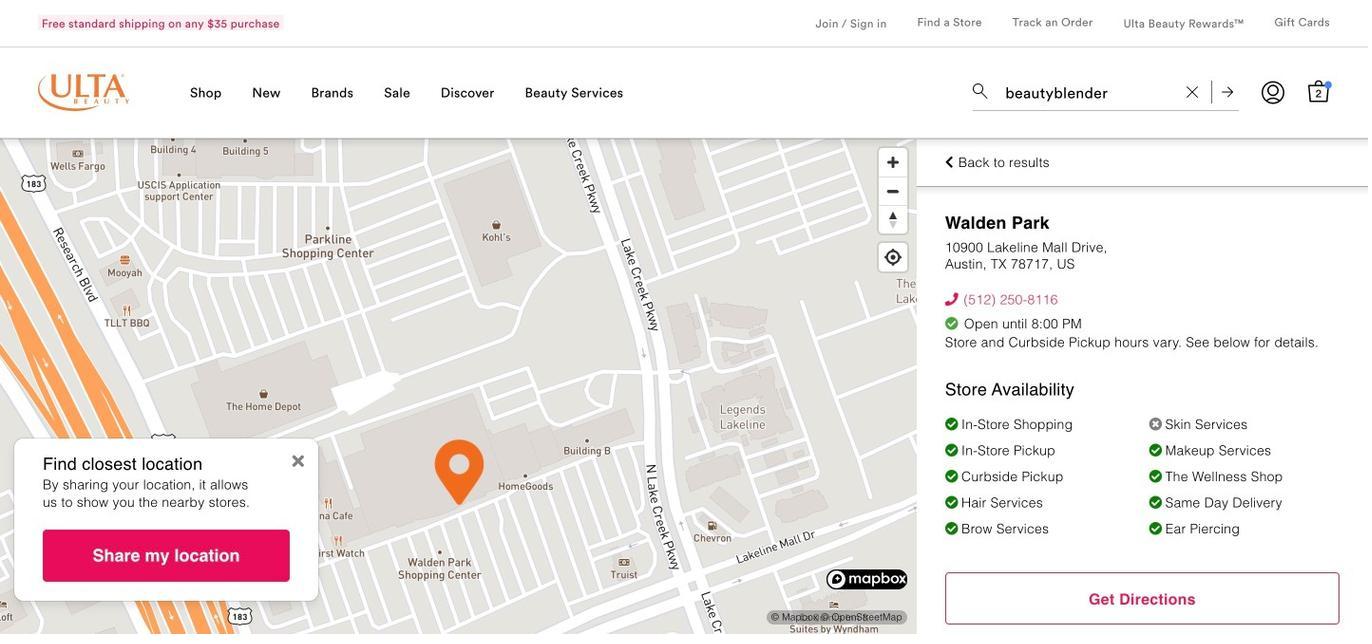 Task type: locate. For each thing, give the bounding box(es) containing it.
submit image
[[1222, 86, 1233, 98]]

Search products and more search field
[[1003, 73, 1175, 104]]

reset bearing to north image
[[884, 211, 903, 230]]

None search field
[[973, 69, 1239, 115]]

check circle image
[[945, 317, 960, 331]]



Task type: vqa. For each thing, say whether or not it's contained in the screenshot.
BACK TO TOP image
yes



Task type: describe. For each thing, give the bounding box(es) containing it.
log in to your ulta account image
[[1262, 81, 1285, 104]]

back to top image
[[1309, 576, 1325, 591]]

clear search image
[[1187, 86, 1198, 98]]

times image
[[292, 453, 304, 471]]

phone image
[[945, 293, 957, 305]]

map element
[[0, 139, 917, 635]]



